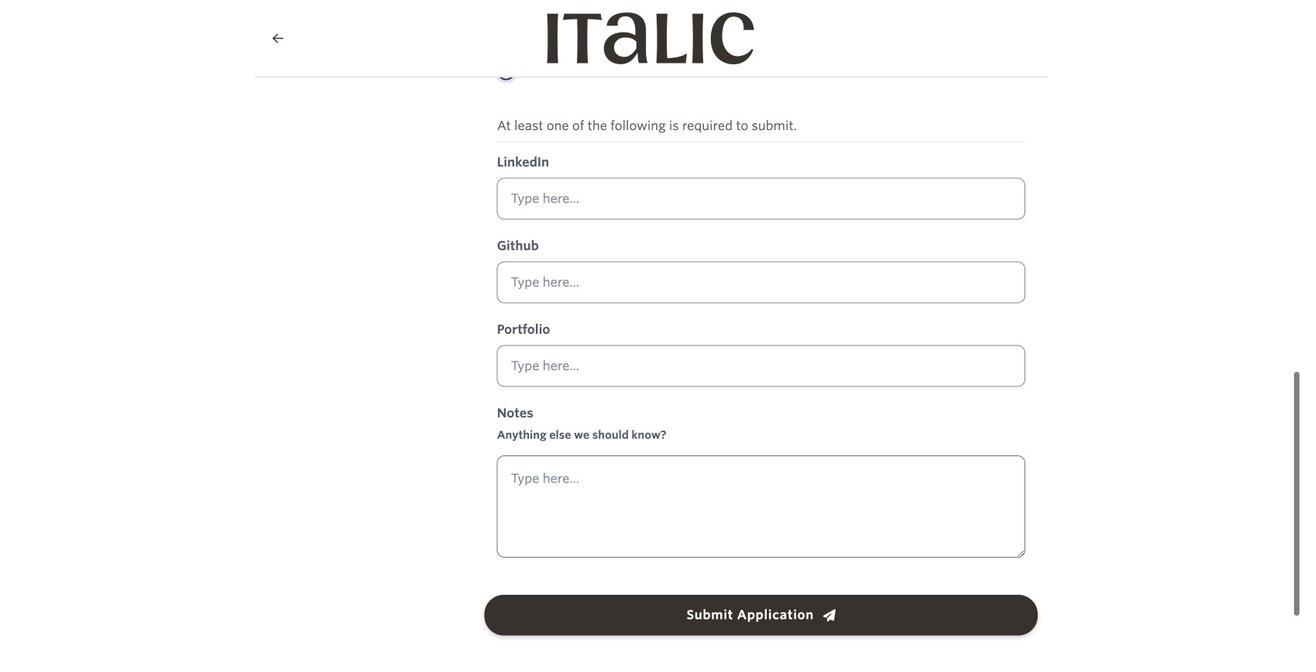 Task type: describe. For each thing, give the bounding box(es) containing it.
3 type here... text field from the top
[[497, 345, 1026, 387]]

back to italic's job listings image
[[273, 32, 284, 45]]

Type here... text field
[[497, 456, 1026, 558]]

italic image
[[547, 12, 754, 64]]



Task type: vqa. For each thing, say whether or not it's contained in the screenshot.
hello@example.com... email field
no



Task type: locate. For each thing, give the bounding box(es) containing it.
Type here... text field
[[497, 178, 1026, 220], [497, 261, 1026, 304], [497, 345, 1026, 387]]

tab panel
[[485, 0, 1038, 636]]

1 type here... text field from the top
[[497, 178, 1026, 220]]

2 vertical spatial type here... text field
[[497, 345, 1026, 387]]

0 vertical spatial type here... text field
[[497, 178, 1026, 220]]

1 vertical spatial type here... text field
[[497, 261, 1026, 304]]

2 type here... text field from the top
[[497, 261, 1026, 304]]



